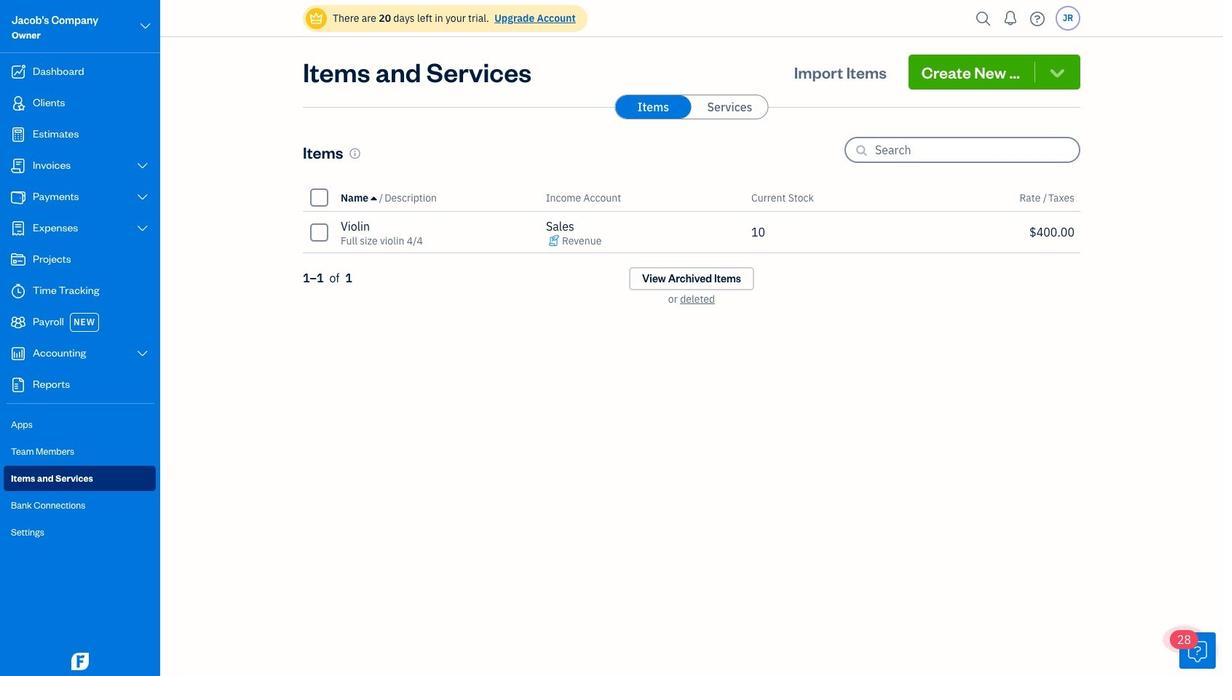 Task type: describe. For each thing, give the bounding box(es) containing it.
notifications image
[[999, 4, 1022, 33]]

project image
[[9, 253, 27, 267]]

invoice image
[[9, 159, 27, 173]]

dashboard image
[[9, 65, 27, 79]]

Search text field
[[875, 138, 1079, 162]]

chevron large down image for invoice icon
[[136, 160, 149, 172]]

chevron large down image for payment image
[[136, 192, 149, 203]]

chevrondown image
[[1048, 62, 1068, 82]]

go to help image
[[1026, 8, 1049, 29]]

timer image
[[9, 284, 27, 299]]

client image
[[9, 96, 27, 111]]

expense image
[[9, 221, 27, 236]]

chart image
[[9, 347, 27, 361]]



Task type: locate. For each thing, give the bounding box(es) containing it.
chevron large down image
[[139, 17, 152, 35], [136, 160, 149, 172], [136, 192, 149, 203], [136, 223, 149, 235], [136, 348, 149, 360]]

main element
[[0, 0, 197, 677]]

caretup image
[[371, 192, 377, 204]]

info image
[[349, 147, 361, 159]]

open resource center, 28 new notifications image
[[1180, 633, 1216, 669]]

freshbooks image
[[68, 653, 92, 671]]

report image
[[9, 378, 27, 393]]

chevron large down image for chart image
[[136, 348, 149, 360]]

crown image
[[309, 11, 324, 26]]

search image
[[972, 8, 996, 29]]

payment image
[[9, 190, 27, 205]]

estimate image
[[9, 127, 27, 142]]

team image
[[9, 315, 27, 330]]

chevron large down image for expense icon
[[136, 223, 149, 235]]



Task type: vqa. For each thing, say whether or not it's contained in the screenshot.
Search image
yes



